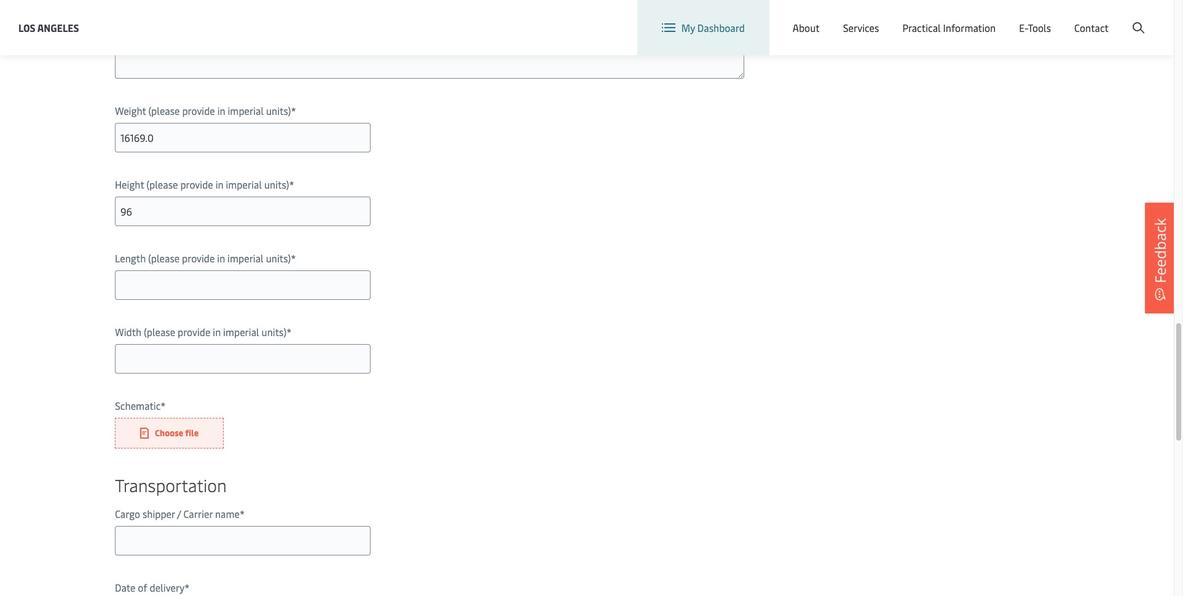 Task type: vqa. For each thing, say whether or not it's contained in the screenshot.
the "Width (please provide in imperial units)"
yes



Task type: locate. For each thing, give the bounding box(es) containing it.
imperial up width (please provide in imperial units) text box
[[223, 325, 259, 339]]

in up weight (please provide in imperial units) 'text box'
[[217, 104, 225, 117]]

practical
[[903, 21, 941, 34]]

dashboard
[[698, 21, 745, 34]]

(please right height
[[147, 178, 178, 191]]

units) up length (please provide in imperial units) text field
[[266, 251, 291, 265]]

width
[[115, 325, 141, 339]]

units)
[[266, 104, 291, 117], [264, 178, 289, 191], [266, 251, 291, 265], [262, 325, 287, 339]]

in up width (please provide in imperial units) text box
[[213, 325, 221, 339]]

imperial up height (please provide in imperial units) text box
[[226, 178, 262, 191]]

(please right 'length'
[[148, 251, 180, 265]]

(please for weight
[[148, 104, 180, 117]]

global menu button
[[1003, 0, 1099, 37]]

provide
[[182, 104, 215, 117], [180, 178, 213, 191], [182, 251, 215, 265], [178, 325, 211, 339]]

provide up height (please provide in imperial units) text box
[[180, 178, 213, 191]]

imperial up length (please provide in imperial units) text field
[[228, 251, 264, 265]]

units) up width (please provide in imperial units) text box
[[262, 325, 287, 339]]

(please for width
[[144, 325, 175, 339]]

about button
[[793, 0, 820, 55]]

height (please provide in imperial units)
[[115, 178, 289, 191]]

feedback
[[1150, 218, 1171, 283]]

Height (please provide in imperial units) text field
[[115, 197, 371, 226]]

Width (please provide in imperial units) text field
[[115, 344, 371, 374]]

delivery
[[150, 581, 185, 595]]

my
[[682, 21, 695, 34]]

provide up width (please provide in imperial units) text box
[[178, 325, 211, 339]]

(please for height
[[147, 178, 178, 191]]

in up height (please provide in imperial units) text box
[[216, 178, 223, 191]]

provide for weight
[[182, 104, 215, 117]]

cargo shipper / carrier name
[[115, 507, 240, 521]]

(please right weight
[[148, 104, 180, 117]]

provide for width
[[178, 325, 211, 339]]

angeles
[[37, 21, 79, 34]]

(please right width
[[144, 325, 175, 339]]

weight
[[115, 104, 146, 117]]

imperial for width (please provide in imperial units)
[[223, 325, 259, 339]]

feedback button
[[1145, 203, 1176, 314]]

units) for weight (please provide in imperial units)
[[266, 104, 291, 117]]

contact
[[1075, 21, 1109, 34]]

los angeles
[[18, 21, 79, 34]]

units) up weight (please provide in imperial units) 'text box'
[[266, 104, 291, 117]]

provide up length (please provide in imperial units) text field
[[182, 251, 215, 265]]

choose
[[155, 427, 183, 439]]

switch
[[922, 11, 951, 25]]

imperial for weight (please provide in imperial units)
[[228, 104, 264, 117]]

width (please provide in imperial units)
[[115, 325, 287, 339]]

location
[[953, 11, 991, 25]]

in up length (please provide in imperial units) text field
[[217, 251, 225, 265]]

Provide description of cargo text field
[[115, 0, 745, 79]]

name
[[215, 507, 240, 521]]

units) for height (please provide in imperial units)
[[264, 178, 289, 191]]

(please
[[148, 104, 180, 117], [147, 178, 178, 191], [148, 251, 180, 265], [144, 325, 175, 339]]

imperial up weight (please provide in imperial units) 'text box'
[[228, 104, 264, 117]]

date of delivery
[[115, 581, 185, 595]]

in
[[217, 104, 225, 117], [216, 178, 223, 191], [217, 251, 225, 265], [213, 325, 221, 339]]

services button
[[843, 0, 879, 55]]

provide up weight (please provide in imperial units) 'text box'
[[182, 104, 215, 117]]

height
[[115, 178, 144, 191]]

imperial for height (please provide in imperial units)
[[226, 178, 262, 191]]

units) up height (please provide in imperial units) text box
[[264, 178, 289, 191]]

los angeles link
[[18, 20, 79, 35]]

length
[[115, 251, 146, 265]]

imperial
[[228, 104, 264, 117], [226, 178, 262, 191], [228, 251, 264, 265], [223, 325, 259, 339]]



Task type: describe. For each thing, give the bounding box(es) containing it.
/
[[177, 507, 181, 521]]

schematic
[[115, 399, 161, 413]]

e-
[[1020, 21, 1028, 34]]

provide for height
[[180, 178, 213, 191]]

switch location button
[[902, 11, 991, 25]]

practical information button
[[903, 0, 996, 55]]

weight (please provide in imperial units)
[[115, 104, 291, 117]]

los
[[18, 21, 35, 34]]

e-tools
[[1020, 21, 1051, 34]]

cargo
[[115, 507, 140, 521]]

switch location
[[922, 11, 991, 25]]

shipper
[[143, 507, 175, 521]]

my dashboard
[[682, 21, 745, 34]]

date
[[115, 581, 136, 595]]

length (please provide in imperial units)
[[115, 251, 291, 265]]

practical information
[[903, 21, 996, 34]]

in for height (please provide in imperial units)
[[216, 178, 223, 191]]

transportation
[[115, 473, 227, 497]]

units) for length (please provide in imperial units)
[[266, 251, 291, 265]]

Cargo shipper / Carrier name text field
[[115, 526, 371, 556]]

file
[[185, 427, 199, 439]]

my dashboard button
[[662, 0, 745, 55]]

Weight (please provide in imperial units) text field
[[115, 123, 371, 152]]

e-tools button
[[1020, 0, 1051, 55]]

in for weight (please provide in imperial units)
[[217, 104, 225, 117]]

imperial for length (please provide in imperial units)
[[228, 251, 264, 265]]

global menu
[[1030, 11, 1086, 25]]

menu
[[1061, 11, 1086, 25]]

in for length (please provide in imperial units)
[[217, 251, 225, 265]]

information
[[944, 21, 996, 34]]

Length (please provide in imperial units) text field
[[115, 271, 371, 300]]

of
[[138, 581, 147, 595]]

choose file
[[155, 427, 199, 439]]

contact button
[[1075, 0, 1109, 55]]

services
[[843, 21, 879, 34]]

in for width (please provide in imperial units)
[[213, 325, 221, 339]]

(please for length
[[148, 251, 180, 265]]

global
[[1030, 11, 1059, 25]]

carrier
[[184, 507, 213, 521]]

tools
[[1028, 21, 1051, 34]]

provide for length
[[182, 251, 215, 265]]

about
[[793, 21, 820, 34]]

choose file button
[[115, 418, 224, 449]]

units) for width (please provide in imperial units)
[[262, 325, 287, 339]]



